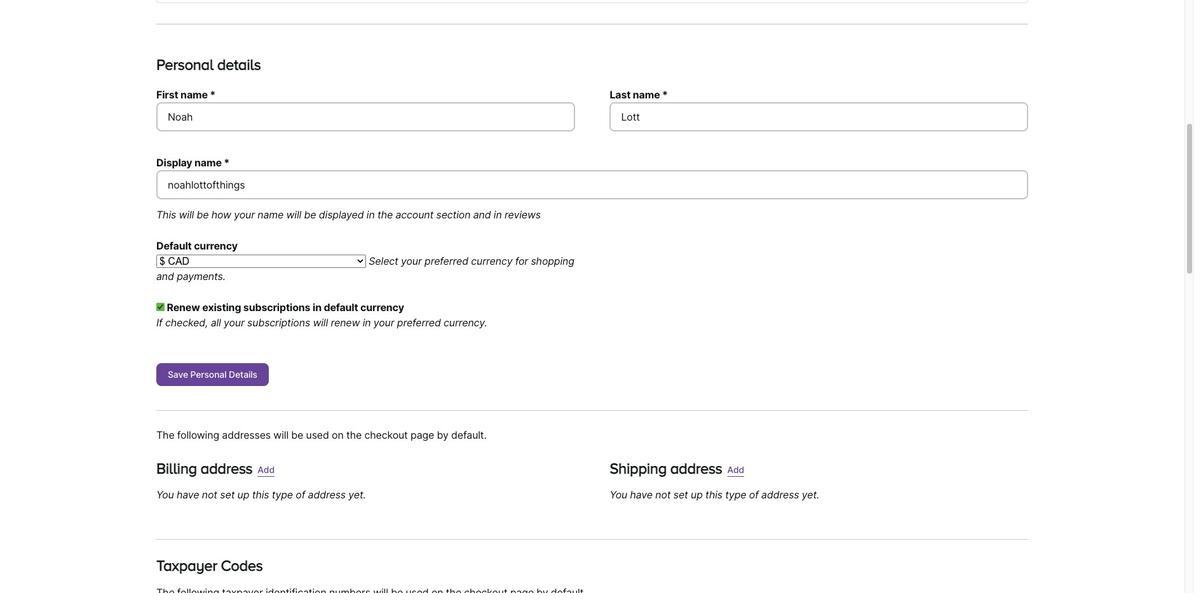 Task type: vqa. For each thing, say whether or not it's contained in the screenshot.
Open account menu icon
no



Task type: describe. For each thing, give the bounding box(es) containing it.
default
[[324, 301, 358, 314]]

first
[[156, 88, 178, 101]]

this for billing address
[[252, 489, 269, 502]]

1 horizontal spatial be
[[291, 429, 303, 442]]

add link for shipping address
[[727, 459, 744, 481]]

renew existing subscriptions in default currency
[[165, 301, 404, 314]]

you have not set up this type of address yet. for billing address
[[156, 489, 366, 502]]

name for display
[[195, 156, 222, 169]]

of for billing address
[[296, 489, 305, 502]]

set for billing
[[220, 489, 235, 502]]

2 horizontal spatial be
[[304, 208, 316, 221]]

display name *
[[156, 156, 230, 169]]

2 vertical spatial currency
[[360, 301, 404, 314]]

type for shipping address
[[725, 489, 746, 502]]

default currency
[[156, 240, 238, 252]]

have for billing
[[177, 489, 199, 502]]

on
[[332, 429, 344, 442]]

account
[[396, 208, 434, 221]]

the following addresses will be used on the checkout page by default.
[[156, 429, 487, 442]]

existing
[[202, 301, 241, 314]]

you have not set up this type of address yet. for shipping address
[[610, 489, 819, 502]]

taxpayer
[[156, 557, 217, 575]]

default.
[[451, 429, 487, 442]]

this
[[156, 208, 176, 221]]

last
[[610, 88, 631, 101]]

page
[[411, 429, 434, 442]]

0 vertical spatial subscriptions
[[243, 301, 310, 314]]

you for billing
[[156, 489, 174, 502]]

up for billing address
[[237, 489, 249, 502]]

your right renew
[[374, 316, 394, 329]]

used
[[306, 429, 329, 442]]

by
[[437, 429, 449, 442]]

how
[[211, 208, 231, 221]]

your right the "all"
[[224, 316, 245, 329]]

billing address add
[[156, 460, 275, 477]]

1 vertical spatial subscriptions
[[247, 316, 310, 329]]

last name *
[[610, 88, 668, 101]]

* for display name *
[[224, 156, 230, 169]]

0 vertical spatial personal
[[156, 56, 214, 73]]

in up if checked, all your subscriptions will renew in your preferred currency.
[[313, 301, 322, 314]]

codes
[[221, 557, 263, 575]]

not for billing
[[202, 489, 217, 502]]

of for shipping address
[[749, 489, 759, 502]]

add for shipping address
[[727, 464, 744, 475]]

details
[[229, 369, 257, 380]]

currency.
[[444, 316, 487, 329]]

Renew existing subscriptions in default currency checkbox
[[156, 303, 165, 311]]

all
[[211, 316, 221, 329]]

currency inside select your preferred currency for shopping and payments.
[[471, 255, 512, 267]]

shipping address add
[[610, 460, 744, 477]]

type for billing address
[[272, 489, 293, 502]]



Task type: locate. For each thing, give the bounding box(es) containing it.
0 horizontal spatial have
[[177, 489, 199, 502]]

1 up from the left
[[237, 489, 249, 502]]

you for shipping
[[610, 489, 627, 502]]

0 horizontal spatial you have not set up this type of address yet.
[[156, 489, 366, 502]]

have down billing
[[177, 489, 199, 502]]

billing
[[156, 460, 197, 477]]

will left displayed
[[286, 208, 301, 221]]

personal
[[156, 56, 214, 73], [190, 369, 227, 380]]

*
[[210, 88, 216, 101], [662, 88, 668, 101], [224, 156, 230, 169]]

your inside select your preferred currency for shopping and payments.
[[401, 255, 422, 267]]

1 vertical spatial and
[[156, 270, 174, 283]]

1 add from the left
[[258, 464, 275, 475]]

this will be how your name will be displayed in the account section and in reviews
[[156, 208, 541, 221]]

subscriptions down 'renew existing subscriptions in default currency'
[[247, 316, 310, 329]]

not down shipping address add
[[655, 489, 671, 502]]

1 horizontal spatial set
[[674, 489, 688, 502]]

you
[[156, 489, 174, 502], [610, 489, 627, 502]]

the
[[377, 208, 393, 221], [346, 429, 362, 442]]

set down the billing address add
[[220, 489, 235, 502]]

checked,
[[165, 316, 208, 329]]

and
[[473, 208, 491, 221], [156, 270, 174, 283]]

1 of from the left
[[296, 489, 305, 502]]

not
[[202, 489, 217, 502], [655, 489, 671, 502]]

name for last
[[633, 88, 660, 101]]

2 not from the left
[[655, 489, 671, 502]]

2 type from the left
[[725, 489, 746, 502]]

1 vertical spatial personal
[[190, 369, 227, 380]]

you down billing
[[156, 489, 174, 502]]

section
[[436, 208, 471, 221]]

this down the billing address add
[[252, 489, 269, 502]]

1 horizontal spatial you
[[610, 489, 627, 502]]

* down personal details
[[210, 88, 216, 101]]

0 horizontal spatial this
[[252, 489, 269, 502]]

you down shipping
[[610, 489, 627, 502]]

add inside shipping address add
[[727, 464, 744, 475]]

1 you from the left
[[156, 489, 174, 502]]

1 horizontal spatial have
[[630, 489, 653, 502]]

2 you have not set up this type of address yet. from the left
[[610, 489, 819, 502]]

add
[[258, 464, 275, 475], [727, 464, 744, 475]]

2 horizontal spatial *
[[662, 88, 668, 101]]

0 horizontal spatial not
[[202, 489, 217, 502]]

add inside the billing address add
[[258, 464, 275, 475]]

preferred left currency.
[[397, 316, 441, 329]]

this for shipping address
[[706, 489, 723, 502]]

0 horizontal spatial of
[[296, 489, 305, 502]]

0 horizontal spatial yet.
[[349, 489, 366, 502]]

not down the billing address add
[[202, 489, 217, 502]]

for
[[515, 255, 528, 267]]

not for shipping
[[655, 489, 671, 502]]

1 horizontal spatial *
[[224, 156, 230, 169]]

1 add link from the left
[[258, 459, 275, 481]]

2 you from the left
[[610, 489, 627, 502]]

1 horizontal spatial yet.
[[802, 489, 819, 502]]

your right how
[[234, 208, 255, 221]]

1 horizontal spatial this
[[706, 489, 723, 502]]

the left account
[[377, 208, 393, 221]]

renew
[[331, 316, 360, 329]]

up down the billing address add
[[237, 489, 249, 502]]

1 set from the left
[[220, 489, 235, 502]]

details
[[217, 56, 261, 73]]

be left used
[[291, 429, 303, 442]]

1 horizontal spatial of
[[749, 489, 759, 502]]

0 horizontal spatial up
[[237, 489, 249, 502]]

and inside select your preferred currency for shopping and payments.
[[156, 270, 174, 283]]

and right section
[[473, 208, 491, 221]]

2 add link from the left
[[727, 459, 744, 481]]

0 vertical spatial currency
[[194, 240, 238, 252]]

preferred inside select your preferred currency for shopping and payments.
[[425, 255, 468, 267]]

following
[[177, 429, 219, 442]]

and up renew existing subscriptions in default currency 'checkbox' at the bottom left of the page
[[156, 270, 174, 283]]

0 horizontal spatial be
[[197, 208, 209, 221]]

set down shipping address add
[[674, 489, 688, 502]]

this
[[252, 489, 269, 502], [706, 489, 723, 502]]

subscriptions up if checked, all your subscriptions will renew in your preferred currency.
[[243, 301, 310, 314]]

0 horizontal spatial you
[[156, 489, 174, 502]]

have down shipping
[[630, 489, 653, 502]]

up
[[237, 489, 249, 502], [691, 489, 703, 502]]

you have not set up this type of address yet. down shipping address add
[[610, 489, 819, 502]]

None text field
[[610, 102, 1028, 131], [156, 170, 1028, 199], [610, 102, 1028, 131], [156, 170, 1028, 199]]

renew
[[167, 301, 200, 314]]

preferred down section
[[425, 255, 468, 267]]

1 horizontal spatial and
[[473, 208, 491, 221]]

address
[[201, 460, 253, 477], [670, 460, 722, 477], [308, 489, 346, 502], [761, 489, 799, 502]]

personal details
[[156, 56, 261, 73]]

0 horizontal spatial and
[[156, 270, 174, 283]]

subscriptions
[[243, 301, 310, 314], [247, 316, 310, 329]]

save personal details
[[168, 369, 257, 380]]

0 vertical spatial the
[[377, 208, 393, 221]]

will right 'this'
[[179, 208, 194, 221]]

0 horizontal spatial add link
[[258, 459, 275, 481]]

the right on on the bottom of page
[[346, 429, 362, 442]]

add link for billing address
[[258, 459, 275, 481]]

of
[[296, 489, 305, 502], [749, 489, 759, 502]]

0 horizontal spatial add
[[258, 464, 275, 475]]

display
[[156, 156, 192, 169]]

name right last
[[633, 88, 660, 101]]

personal right "save"
[[190, 369, 227, 380]]

0 vertical spatial and
[[473, 208, 491, 221]]

1 type from the left
[[272, 489, 293, 502]]

1 horizontal spatial add link
[[727, 459, 744, 481]]

* up how
[[224, 156, 230, 169]]

personal inside button
[[190, 369, 227, 380]]

1 this from the left
[[252, 489, 269, 502]]

2 add from the left
[[727, 464, 744, 475]]

you have not set up this type of address yet.
[[156, 489, 366, 502], [610, 489, 819, 502]]

preferred
[[425, 255, 468, 267], [397, 316, 441, 329]]

select your preferred currency for shopping and payments.
[[156, 255, 574, 283]]

2 set from the left
[[674, 489, 688, 502]]

1 you have not set up this type of address yet. from the left
[[156, 489, 366, 502]]

up for shipping address
[[691, 489, 703, 502]]

yet. for billing address
[[349, 489, 366, 502]]

set for shipping
[[674, 489, 688, 502]]

1 horizontal spatial currency
[[360, 301, 404, 314]]

* for first name *
[[210, 88, 216, 101]]

name
[[181, 88, 208, 101], [633, 88, 660, 101], [195, 156, 222, 169], [258, 208, 284, 221]]

this down shipping address add
[[706, 489, 723, 502]]

2 of from the left
[[749, 489, 759, 502]]

0 horizontal spatial *
[[210, 88, 216, 101]]

currency right default
[[360, 301, 404, 314]]

name right how
[[258, 208, 284, 221]]

0 horizontal spatial the
[[346, 429, 362, 442]]

your right select
[[401, 255, 422, 267]]

name right the first
[[181, 88, 208, 101]]

add link
[[258, 459, 275, 481], [727, 459, 744, 481]]

you have not set up this type of address yet. down the billing address add
[[156, 489, 366, 502]]

1 not from the left
[[202, 489, 217, 502]]

currency
[[194, 240, 238, 252], [471, 255, 512, 267], [360, 301, 404, 314]]

have for shipping
[[630, 489, 653, 502]]

in right renew
[[363, 316, 371, 329]]

personal up first name *
[[156, 56, 214, 73]]

save
[[168, 369, 188, 380]]

have
[[177, 489, 199, 502], [630, 489, 653, 502]]

in left reviews
[[494, 208, 502, 221]]

save personal details button
[[156, 363, 269, 386]]

0 vertical spatial preferred
[[425, 255, 468, 267]]

default
[[156, 240, 192, 252]]

payments.
[[177, 270, 226, 283]]

* right last
[[662, 88, 668, 101]]

1 vertical spatial preferred
[[397, 316, 441, 329]]

shipping
[[610, 460, 667, 477]]

* for last name *
[[662, 88, 668, 101]]

1 vertical spatial currency
[[471, 255, 512, 267]]

currency left for
[[471, 255, 512, 267]]

displayed
[[319, 208, 364, 221]]

2 this from the left
[[706, 489, 723, 502]]

your
[[234, 208, 255, 221], [401, 255, 422, 267], [224, 316, 245, 329], [374, 316, 394, 329]]

None text field
[[156, 102, 575, 131]]

1 have from the left
[[177, 489, 199, 502]]

0 horizontal spatial currency
[[194, 240, 238, 252]]

will
[[179, 208, 194, 221], [286, 208, 301, 221], [313, 316, 328, 329], [273, 429, 289, 442]]

addresses
[[222, 429, 271, 442]]

currency down how
[[194, 240, 238, 252]]

1 horizontal spatial up
[[691, 489, 703, 502]]

first name *
[[156, 88, 216, 101]]

if checked, all your subscriptions will renew in your preferred currency.
[[156, 316, 487, 329]]

1 horizontal spatial add
[[727, 464, 744, 475]]

0 horizontal spatial type
[[272, 489, 293, 502]]

up down shipping address add
[[691, 489, 703, 502]]

in right displayed
[[367, 208, 375, 221]]

2 have from the left
[[630, 489, 653, 502]]

in
[[367, 208, 375, 221], [494, 208, 502, 221], [313, 301, 322, 314], [363, 316, 371, 329]]

be
[[197, 208, 209, 221], [304, 208, 316, 221], [291, 429, 303, 442]]

0 horizontal spatial set
[[220, 489, 235, 502]]

shopping
[[531, 255, 574, 267]]

yet.
[[349, 489, 366, 502], [802, 489, 819, 502]]

be left how
[[197, 208, 209, 221]]

type
[[272, 489, 293, 502], [725, 489, 746, 502]]

1 horizontal spatial not
[[655, 489, 671, 502]]

reviews
[[505, 208, 541, 221]]

yet. for shipping address
[[802, 489, 819, 502]]

2 up from the left
[[691, 489, 703, 502]]

will right addresses
[[273, 429, 289, 442]]

1 vertical spatial the
[[346, 429, 362, 442]]

set
[[220, 489, 235, 502], [674, 489, 688, 502]]

checkout
[[364, 429, 408, 442]]

1 yet. from the left
[[349, 489, 366, 502]]

1 horizontal spatial the
[[377, 208, 393, 221]]

1 horizontal spatial type
[[725, 489, 746, 502]]

taxpayer codes
[[156, 557, 263, 575]]

will left renew
[[313, 316, 328, 329]]

be left displayed
[[304, 208, 316, 221]]

if
[[156, 316, 162, 329]]

2 yet. from the left
[[802, 489, 819, 502]]

name for first
[[181, 88, 208, 101]]

the
[[156, 429, 174, 442]]

add for billing address
[[258, 464, 275, 475]]

1 horizontal spatial you have not set up this type of address yet.
[[610, 489, 819, 502]]

2 horizontal spatial currency
[[471, 255, 512, 267]]

name right display
[[195, 156, 222, 169]]

select
[[369, 255, 398, 267]]



